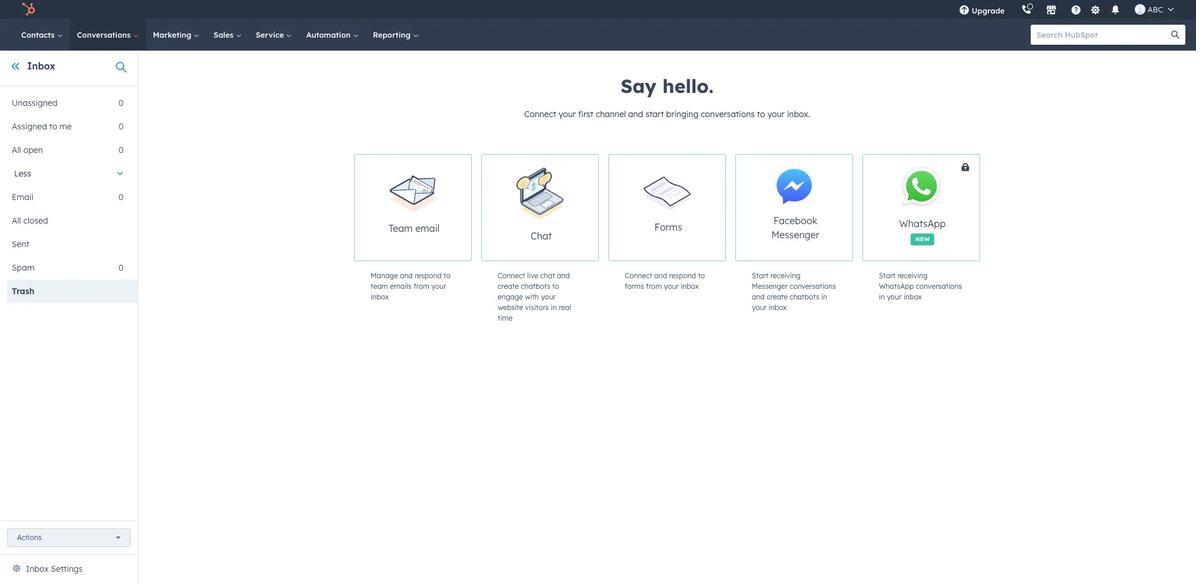 Task type: vqa. For each thing, say whether or not it's contained in the screenshot.


Task type: describe. For each thing, give the bounding box(es) containing it.
start for start receiving whatsapp conversations in your inbox
[[879, 271, 896, 280]]

email
[[415, 223, 440, 235]]

Chat checkbox
[[481, 154, 599, 261]]

me
[[60, 121, 72, 132]]

emails
[[390, 282, 412, 291]]

facebook
[[774, 215, 818, 227]]

reporting link
[[366, 19, 426, 51]]

spam
[[12, 263, 35, 273]]

chatbots inside start receiving messenger conversations and create chatbots in your inbox
[[790, 293, 820, 301]]

sent
[[12, 239, 29, 250]]

all for all open
[[12, 145, 21, 155]]

time
[[498, 314, 513, 323]]

assigned to me
[[12, 121, 72, 132]]

sales
[[214, 30, 236, 39]]

to inside manage and respond to team emails from your inbox
[[444, 271, 451, 280]]

trash button
[[7, 280, 124, 303]]

open
[[23, 145, 43, 155]]

messenger inside option
[[772, 229, 820, 241]]

your inside start receiving messenger conversations and create chatbots in your inbox
[[752, 303, 767, 312]]

Forms checkbox
[[609, 154, 726, 261]]

channel
[[596, 109, 626, 119]]

trash
[[12, 286, 34, 297]]

all for all closed
[[12, 215, 21, 226]]

create inside start receiving messenger conversations and create chatbots in your inbox
[[767, 293, 788, 301]]

connect live chat and create chatbots to engage with your website visitors in real time
[[498, 271, 571, 323]]

settings
[[51, 564, 83, 574]]

from inside connect and respond to forms from your inbox
[[646, 282, 662, 291]]

marketing
[[153, 30, 194, 39]]

less
[[14, 168, 31, 179]]

connect your first channel and start bringing conversations to your inbox.
[[524, 109, 811, 119]]

all closed
[[12, 215, 48, 226]]

search button
[[1166, 25, 1186, 45]]

receiving for whatsapp
[[898, 271, 928, 280]]

start for start receiving messenger conversations and create chatbots in your inbox
[[752, 271, 769, 280]]

conversations for start receiving messenger conversations and create chatbots in your inbox
[[790, 282, 836, 291]]

inbox inside manage and respond to team emails from your inbox
[[371, 293, 389, 301]]

start receiving messenger conversations and create chatbots in your inbox
[[752, 271, 836, 312]]

forms
[[625, 282, 644, 291]]

start
[[646, 109, 664, 119]]

search image
[[1172, 31, 1180, 39]]

and inside connect and respond to forms from your inbox
[[655, 271, 667, 280]]

sales link
[[207, 19, 249, 51]]

real
[[559, 303, 571, 312]]

inbox for inbox settings
[[26, 564, 49, 574]]

connect for chat
[[498, 271, 525, 280]]

hubspot image
[[21, 2, 35, 16]]

facebook messenger
[[772, 215, 820, 241]]

manage
[[371, 271, 398, 280]]

team email
[[389, 223, 440, 235]]

settings link
[[1089, 3, 1103, 16]]

actions
[[17, 533, 42, 542]]

none checkbox containing whatsapp
[[863, 154, 1024, 261]]

to inside connect and respond to forms from your inbox
[[698, 271, 705, 280]]

with
[[525, 293, 539, 301]]

marketplaces image
[[1046, 5, 1057, 16]]

to inside connect live chat and create chatbots to engage with your website visitors in real time
[[553, 282, 559, 291]]

your inside start receiving whatsapp conversations in your inbox
[[887, 293, 902, 301]]

notifications button
[[1106, 0, 1126, 19]]

whatsapp new
[[900, 217, 946, 243]]

chat
[[540, 271, 555, 280]]

0 horizontal spatial conversations
[[701, 109, 755, 119]]

conversations
[[77, 30, 133, 39]]

new
[[916, 235, 930, 243]]

automation link
[[299, 19, 366, 51]]

live
[[527, 271, 539, 280]]

engage
[[498, 293, 523, 301]]

0 for spam
[[119, 263, 124, 273]]

abc button
[[1128, 0, 1181, 19]]

connect left first
[[524, 109, 557, 119]]



Task type: locate. For each thing, give the bounding box(es) containing it.
notifications image
[[1111, 5, 1121, 16]]

start inside start receiving whatsapp conversations in your inbox
[[879, 271, 896, 280]]

2 horizontal spatial conversations
[[916, 282, 963, 291]]

all left closed
[[12, 215, 21, 226]]

email
[[12, 192, 33, 202]]

and
[[629, 109, 644, 119], [400, 271, 413, 280], [557, 271, 570, 280], [655, 271, 667, 280], [752, 293, 765, 301]]

1 start from the left
[[752, 271, 769, 280]]

create inside connect live chat and create chatbots to engage with your website visitors in real time
[[498, 282, 519, 291]]

to
[[757, 109, 765, 119], [49, 121, 57, 132], [444, 271, 451, 280], [698, 271, 705, 280], [553, 282, 559, 291]]

service
[[256, 30, 286, 39]]

1 vertical spatial chatbots
[[790, 293, 820, 301]]

1 vertical spatial messenger
[[752, 282, 788, 291]]

0 for assigned to me
[[119, 121, 124, 132]]

respond
[[415, 271, 442, 280], [669, 271, 696, 280]]

inbox settings
[[26, 564, 83, 574]]

conversations link
[[70, 19, 146, 51]]

all open
[[12, 145, 43, 155]]

in
[[822, 293, 828, 301], [879, 293, 885, 301], [551, 303, 557, 312]]

inbox for inbox
[[27, 60, 55, 72]]

all left open
[[12, 145, 21, 155]]

conversations inside start receiving whatsapp conversations in your inbox
[[916, 282, 963, 291]]

0 for all open
[[119, 145, 124, 155]]

2 0 from the top
[[119, 121, 124, 132]]

menu
[[951, 0, 1182, 19]]

help image
[[1071, 5, 1082, 16]]

inbox
[[27, 60, 55, 72], [26, 564, 49, 574]]

2 receiving from the left
[[898, 271, 928, 280]]

1 horizontal spatial respond
[[669, 271, 696, 280]]

automation
[[306, 30, 353, 39]]

2 start from the left
[[879, 271, 896, 280]]

inbox down the 'contacts' link at the top left of page
[[27, 60, 55, 72]]

chat
[[531, 230, 552, 242]]

contacts link
[[14, 19, 70, 51]]

0 vertical spatial create
[[498, 282, 519, 291]]

0 horizontal spatial in
[[551, 303, 557, 312]]

1 horizontal spatial chatbots
[[790, 293, 820, 301]]

0 for email
[[119, 192, 124, 202]]

hello.
[[663, 74, 714, 98]]

inbox inside inbox settings link
[[26, 564, 49, 574]]

whatsapp inside start receiving whatsapp conversations in your inbox
[[879, 282, 914, 291]]

your
[[559, 109, 576, 119], [768, 109, 785, 119], [432, 282, 446, 291], [664, 282, 679, 291], [541, 293, 556, 301], [887, 293, 902, 301], [752, 303, 767, 312]]

1 horizontal spatial conversations
[[790, 282, 836, 291]]

whatsapp inside option
[[900, 217, 946, 229]]

from right "emails"
[[414, 282, 430, 291]]

connect up engage
[[498, 271, 525, 280]]

all closed button
[[7, 209, 124, 232]]

reporting
[[373, 30, 413, 39]]

say
[[621, 74, 657, 98]]

receiving down "new"
[[898, 271, 928, 280]]

contacts
[[21, 30, 57, 39]]

first
[[578, 109, 594, 119]]

0 vertical spatial inbox
[[27, 60, 55, 72]]

connect for forms
[[625, 271, 653, 280]]

2 respond from the left
[[669, 271, 696, 280]]

0 vertical spatial all
[[12, 145, 21, 155]]

0 horizontal spatial from
[[414, 282, 430, 291]]

1 respond from the left
[[415, 271, 442, 280]]

1 0 from the top
[[119, 98, 124, 108]]

4 0 from the top
[[119, 192, 124, 202]]

start receiving whatsapp conversations in your inbox
[[879, 271, 963, 301]]

say hello.
[[621, 74, 714, 98]]

closed
[[23, 215, 48, 226]]

inbox
[[681, 282, 699, 291], [371, 293, 389, 301], [904, 293, 922, 301], [769, 303, 787, 312]]

upgrade image
[[959, 5, 970, 16]]

inbox inside start receiving whatsapp conversations in your inbox
[[904, 293, 922, 301]]

conversations
[[701, 109, 755, 119], [790, 282, 836, 291], [916, 282, 963, 291]]

chatbots inside connect live chat and create chatbots to engage with your website visitors in real time
[[521, 282, 551, 291]]

1 horizontal spatial create
[[767, 293, 788, 301]]

and inside manage and respond to team emails from your inbox
[[400, 271, 413, 280]]

receiving for messenger
[[771, 271, 801, 280]]

respond down forms on the top right of page
[[669, 271, 696, 280]]

calling icon button
[[1017, 2, 1037, 17]]

0 horizontal spatial receiving
[[771, 271, 801, 280]]

1 vertical spatial inbox
[[26, 564, 49, 574]]

1 vertical spatial whatsapp
[[879, 282, 914, 291]]

and inside start receiving messenger conversations and create chatbots in your inbox
[[752, 293, 765, 301]]

in inside start receiving whatsapp conversations in your inbox
[[879, 293, 885, 301]]

1 horizontal spatial start
[[879, 271, 896, 280]]

your inside connect live chat and create chatbots to engage with your website visitors in real time
[[541, 293, 556, 301]]

conversations for start receiving whatsapp conversations in your inbox
[[916, 282, 963, 291]]

2 horizontal spatial in
[[879, 293, 885, 301]]

5 0 from the top
[[119, 263, 124, 273]]

whatsapp
[[900, 217, 946, 229], [879, 282, 914, 291]]

1 horizontal spatial in
[[822, 293, 828, 301]]

manage and respond to team emails from your inbox
[[371, 271, 451, 301]]

respond inside connect and respond to forms from your inbox
[[669, 271, 696, 280]]

start
[[752, 271, 769, 280], [879, 271, 896, 280]]

messenger
[[772, 229, 820, 241], [752, 282, 788, 291]]

inbox inside start receiving messenger conversations and create chatbots in your inbox
[[769, 303, 787, 312]]

1 receiving from the left
[[771, 271, 801, 280]]

chatbots
[[521, 282, 551, 291], [790, 293, 820, 301]]

2 from from the left
[[646, 282, 662, 291]]

create
[[498, 282, 519, 291], [767, 293, 788, 301]]

calling icon image
[[1022, 5, 1032, 15]]

1 vertical spatial all
[[12, 215, 21, 226]]

your inside connect and respond to forms from your inbox
[[664, 282, 679, 291]]

forms
[[655, 221, 683, 233]]

bringing
[[666, 109, 699, 119]]

all
[[12, 145, 21, 155], [12, 215, 21, 226]]

help button
[[1066, 0, 1086, 19]]

assigned
[[12, 121, 47, 132]]

respond for team email
[[415, 271, 442, 280]]

0 vertical spatial chatbots
[[521, 282, 551, 291]]

respond for forms
[[669, 271, 696, 280]]

and inside connect live chat and create chatbots to engage with your website visitors in real time
[[557, 271, 570, 280]]

service link
[[249, 19, 299, 51]]

0 vertical spatial whatsapp
[[900, 217, 946, 229]]

0 horizontal spatial create
[[498, 282, 519, 291]]

visitors
[[525, 303, 549, 312]]

team
[[371, 282, 388, 291]]

upgrade
[[972, 6, 1005, 15]]

Search HubSpot search field
[[1031, 25, 1175, 45]]

abc
[[1148, 5, 1164, 14]]

1 horizontal spatial receiving
[[898, 271, 928, 280]]

connect
[[524, 109, 557, 119], [498, 271, 525, 280], [625, 271, 653, 280]]

all inside button
[[12, 215, 21, 226]]

brad klo image
[[1135, 4, 1146, 15]]

hubspot link
[[14, 2, 44, 16]]

receiving inside start receiving whatsapp conversations in your inbox
[[898, 271, 928, 280]]

1 all from the top
[[12, 145, 21, 155]]

your inside manage and respond to team emails from your inbox
[[432, 282, 446, 291]]

0 horizontal spatial start
[[752, 271, 769, 280]]

from right forms
[[646, 282, 662, 291]]

receiving inside start receiving messenger conversations and create chatbots in your inbox
[[771, 271, 801, 280]]

receiving
[[771, 271, 801, 280], [898, 271, 928, 280]]

website
[[498, 303, 523, 312]]

in inside connect live chat and create chatbots to engage with your website visitors in real time
[[551, 303, 557, 312]]

inbox inside connect and respond to forms from your inbox
[[681, 282, 699, 291]]

settings image
[[1091, 5, 1101, 16]]

from
[[414, 282, 430, 291], [646, 282, 662, 291]]

0 vertical spatial messenger
[[772, 229, 820, 241]]

0 horizontal spatial respond
[[415, 271, 442, 280]]

inbox settings link
[[26, 562, 83, 576]]

connect up forms
[[625, 271, 653, 280]]

from inside manage and respond to team emails from your inbox
[[414, 282, 430, 291]]

Team email checkbox
[[354, 154, 472, 261]]

connect inside connect live chat and create chatbots to engage with your website visitors in real time
[[498, 271, 525, 280]]

receiving down facebook messenger
[[771, 271, 801, 280]]

start inside start receiving messenger conversations and create chatbots in your inbox
[[752, 271, 769, 280]]

3 0 from the top
[[119, 145, 124, 155]]

2 all from the top
[[12, 215, 21, 226]]

0 for unassigned
[[119, 98, 124, 108]]

connect and respond to forms from your inbox
[[625, 271, 705, 291]]

inbox left settings
[[26, 564, 49, 574]]

inbox.
[[787, 109, 811, 119]]

0
[[119, 98, 124, 108], [119, 121, 124, 132], [119, 145, 124, 155], [119, 192, 124, 202], [119, 263, 124, 273]]

0 horizontal spatial chatbots
[[521, 282, 551, 291]]

actions button
[[7, 529, 131, 547]]

respond right manage
[[415, 271, 442, 280]]

messenger inside start receiving messenger conversations and create chatbots in your inbox
[[752, 282, 788, 291]]

unassigned
[[12, 98, 57, 108]]

1 vertical spatial create
[[767, 293, 788, 301]]

connect inside connect and respond to forms from your inbox
[[625, 271, 653, 280]]

in inside start receiving messenger conversations and create chatbots in your inbox
[[822, 293, 828, 301]]

1 horizontal spatial from
[[646, 282, 662, 291]]

marketing link
[[146, 19, 207, 51]]

marketplaces button
[[1039, 0, 1064, 19]]

respond inside manage and respond to team emails from your inbox
[[415, 271, 442, 280]]

sent button
[[7, 232, 124, 256]]

1 from from the left
[[414, 282, 430, 291]]

team
[[389, 223, 413, 235]]

Facebook Messenger checkbox
[[736, 154, 853, 261]]

conversations inside start receiving messenger conversations and create chatbots in your inbox
[[790, 282, 836, 291]]

None checkbox
[[863, 154, 1024, 261]]

menu containing abc
[[951, 0, 1182, 19]]



